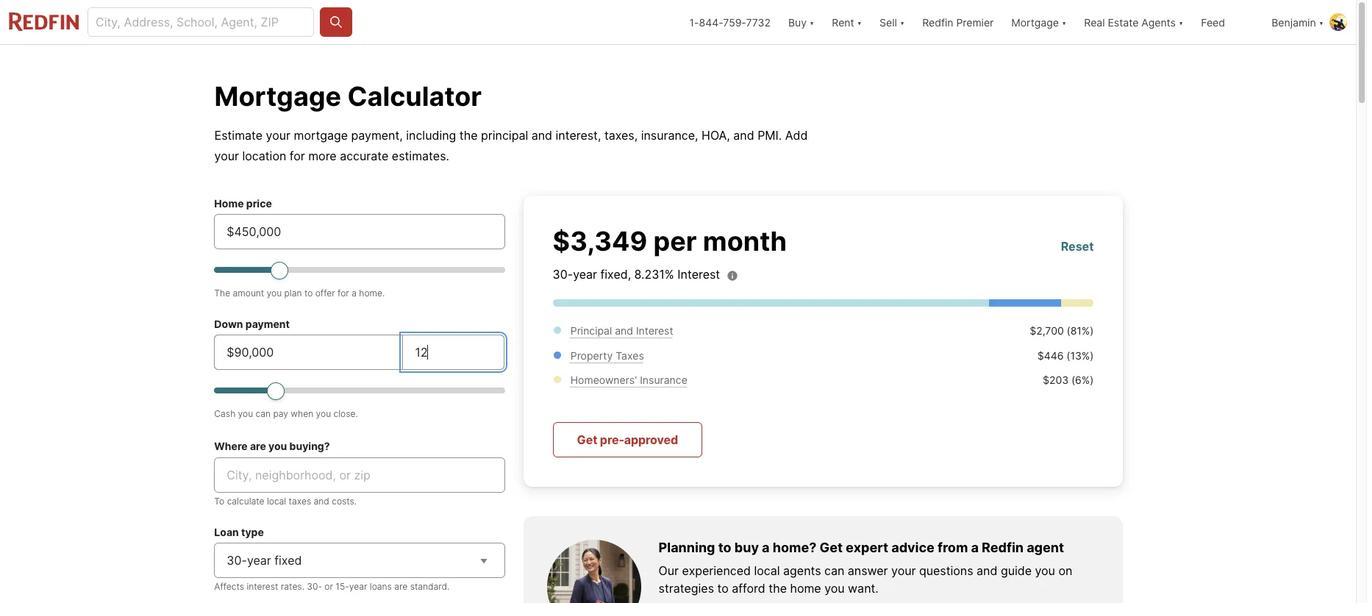 Task type: locate. For each thing, give the bounding box(es) containing it.
and left pmi.
[[734, 128, 755, 143]]

▾ left the user photo
[[1320, 16, 1324, 28]]

1-
[[690, 16, 699, 28]]

1 horizontal spatial local
[[754, 564, 780, 578]]

principal and interest
[[571, 324, 674, 337]]

0 vertical spatial year
[[573, 267, 597, 282]]

afford
[[732, 581, 766, 596]]

home
[[214, 197, 244, 210]]

0 vertical spatial your
[[266, 128, 291, 143]]

2 horizontal spatial 30-
[[553, 267, 573, 282]]

0 horizontal spatial get
[[577, 432, 598, 447]]

local left taxes
[[267, 496, 286, 507]]

3 ▾ from the left
[[900, 16, 905, 28]]

from
[[938, 540, 968, 555]]

1 vertical spatial can
[[825, 564, 845, 578]]

and inside our experienced local agents can answer your questions and guide you on strategies to afford the home you want.
[[977, 564, 998, 578]]

▾ for sell ▾
[[900, 16, 905, 28]]

30- left or
[[307, 581, 322, 592]]

mortgage up estimate
[[215, 80, 341, 113]]

payment,
[[351, 128, 403, 143]]

more
[[308, 149, 337, 163]]

including
[[406, 128, 456, 143]]

1 vertical spatial your
[[215, 149, 239, 163]]

2 ▾ from the left
[[858, 16, 862, 28]]

$2,700
[[1030, 324, 1064, 337]]

real estate agents ▾ button
[[1076, 0, 1193, 44]]

year left fixed,
[[573, 267, 597, 282]]

5 ▾ from the left
[[1179, 16, 1184, 28]]

2 vertical spatial year
[[349, 581, 367, 592]]

to left buy
[[719, 540, 732, 555]]

▾ right agents
[[1179, 16, 1184, 28]]

0 vertical spatial the
[[460, 128, 478, 143]]

redfin up guide
[[982, 540, 1024, 555]]

Down Payment Slider range field
[[214, 382, 505, 399]]

▾ right sell
[[900, 16, 905, 28]]

0 vertical spatial redfin
[[923, 16, 954, 28]]

interest down per
[[678, 267, 720, 282]]

interest
[[678, 267, 720, 282], [636, 324, 674, 337]]

and right taxes
[[314, 496, 329, 507]]

local for agents
[[754, 564, 780, 578]]

property
[[571, 349, 613, 362]]

mortgage left real
[[1012, 16, 1059, 28]]

get pre-approved
[[577, 432, 678, 447]]

are right loans
[[394, 581, 408, 592]]

None text field
[[227, 223, 493, 241], [227, 344, 391, 361], [227, 223, 493, 241], [227, 344, 391, 361]]

1 vertical spatial for
[[338, 288, 349, 299]]

and
[[532, 128, 553, 143], [734, 128, 755, 143], [615, 324, 633, 337], [314, 496, 329, 507], [977, 564, 998, 578]]

taxes
[[616, 349, 644, 362]]

principal
[[481, 128, 528, 143]]

1 vertical spatial local
[[754, 564, 780, 578]]

a right from
[[971, 540, 979, 555]]

loans
[[370, 581, 392, 592]]

2 horizontal spatial year
[[573, 267, 597, 282]]

get left expert
[[820, 540, 843, 555]]

redfin left premier
[[923, 16, 954, 28]]

you left on at the right bottom of page
[[1035, 564, 1056, 578]]

0 vertical spatial mortgage
[[1012, 16, 1059, 28]]

2 vertical spatial to
[[718, 581, 729, 596]]

close.
[[334, 408, 358, 419]]

0 horizontal spatial redfin
[[923, 16, 954, 28]]

and left guide
[[977, 564, 998, 578]]

▾
[[810, 16, 815, 28], [858, 16, 862, 28], [900, 16, 905, 28], [1062, 16, 1067, 28], [1179, 16, 1184, 28], [1320, 16, 1324, 28]]

2 horizontal spatial your
[[892, 564, 916, 578]]

1 horizontal spatial redfin
[[982, 540, 1024, 555]]

$203 (6%)
[[1043, 374, 1094, 386]]

agent image
[[547, 540, 641, 603]]

local
[[267, 496, 286, 507], [754, 564, 780, 578]]

your down estimate
[[215, 149, 239, 163]]

0 vertical spatial 30-
[[553, 267, 573, 282]]

your down "advice"
[[892, 564, 916, 578]]

month
[[703, 225, 787, 257]]

your inside our experienced local agents can answer your questions and guide you on strategies to afford the home you want.
[[892, 564, 916, 578]]

(81%)
[[1067, 324, 1094, 337]]

the left home
[[769, 581, 787, 596]]

plan
[[284, 288, 302, 299]]

feed
[[1202, 16, 1226, 28]]

year
[[573, 267, 597, 282], [247, 553, 271, 568], [349, 581, 367, 592]]

0 vertical spatial interest
[[678, 267, 720, 282]]

premier
[[957, 16, 994, 28]]

get left pre-
[[577, 432, 598, 447]]

sell ▾ button
[[880, 0, 905, 44]]

to right plan
[[304, 288, 313, 299]]

mortgage
[[1012, 16, 1059, 28], [215, 80, 341, 113]]

1 vertical spatial mortgage
[[215, 80, 341, 113]]

when
[[291, 408, 314, 419]]

$3,349
[[553, 225, 648, 257]]

mortgage ▾ button
[[1012, 0, 1067, 44]]

0 horizontal spatial 30-
[[227, 553, 247, 568]]

for right offer
[[338, 288, 349, 299]]

1 vertical spatial year
[[247, 553, 271, 568]]

are right where
[[250, 440, 266, 452]]

30- up affects
[[227, 553, 247, 568]]

844-
[[699, 16, 723, 28]]

0 horizontal spatial the
[[460, 128, 478, 143]]

and left interest,
[[532, 128, 553, 143]]

homeowners' insurance link
[[571, 374, 688, 386]]

local inside our experienced local agents can answer your questions and guide you on strategies to afford the home you want.
[[754, 564, 780, 578]]

0 vertical spatial local
[[267, 496, 286, 507]]

30- down $3,349
[[553, 267, 573, 282]]

▾ for benjamin ▾
[[1320, 16, 1324, 28]]

interest
[[247, 581, 278, 592]]

1 vertical spatial interest
[[636, 324, 674, 337]]

2 vertical spatial your
[[892, 564, 916, 578]]

rent ▾
[[832, 16, 862, 28]]

1 ▾ from the left
[[810, 16, 815, 28]]

1 vertical spatial redfin
[[982, 540, 1024, 555]]

a left home.
[[352, 288, 357, 299]]

cash you can pay when you close.
[[214, 408, 358, 419]]

to inside our experienced local agents can answer your questions and guide you on strategies to afford the home you want.
[[718, 581, 729, 596]]

mortgage inside dropdown button
[[1012, 16, 1059, 28]]

redfin
[[923, 16, 954, 28], [982, 540, 1024, 555]]

▾ left real
[[1062, 16, 1067, 28]]

a right buy
[[762, 540, 770, 555]]

planning
[[659, 540, 715, 555]]

30-
[[553, 267, 573, 282], [227, 553, 247, 568], [307, 581, 322, 592]]

advice
[[892, 540, 935, 555]]

can inside our experienced local agents can answer your questions and guide you on strategies to afford the home you want.
[[825, 564, 845, 578]]

can left pay
[[256, 408, 271, 419]]

price
[[246, 197, 272, 210]]

cash
[[214, 408, 236, 419]]

rent
[[832, 16, 855, 28]]

1 horizontal spatial interest
[[678, 267, 720, 282]]

City, neighborhood, or zip search field
[[214, 458, 505, 493]]

get
[[577, 432, 598, 447], [820, 540, 843, 555]]

the inside estimate your mortgage payment, including the principal and interest, taxes, insurance, hoa, and pmi. add your location for more accurate estimates.
[[460, 128, 478, 143]]

estimates.
[[392, 149, 449, 163]]

interest up taxes
[[636, 324, 674, 337]]

redfin inside redfin premier button
[[923, 16, 954, 28]]

0 horizontal spatial a
[[352, 288, 357, 299]]

City, Address, School, Agent, ZIP search field
[[88, 7, 314, 37]]

homeowners' insurance
[[571, 374, 688, 386]]

1 vertical spatial the
[[769, 581, 787, 596]]

per
[[654, 225, 697, 257]]

agent
[[1027, 540, 1065, 555]]

the left the principal on the left top of page
[[460, 128, 478, 143]]

year up interest
[[247, 553, 271, 568]]

2 vertical spatial 30-
[[307, 581, 322, 592]]

for left more
[[290, 149, 305, 163]]

0 vertical spatial get
[[577, 432, 598, 447]]

for inside estimate your mortgage payment, including the principal and interest, taxes, insurance, hoa, and pmi. add your location for more accurate estimates.
[[290, 149, 305, 163]]

▾ right rent
[[858, 16, 862, 28]]

1 horizontal spatial mortgage
[[1012, 16, 1059, 28]]

experienced
[[682, 564, 751, 578]]

for
[[290, 149, 305, 163], [338, 288, 349, 299]]

your up location
[[266, 128, 291, 143]]

calculate
[[227, 496, 265, 507]]

homeowners'
[[571, 374, 637, 386]]

30- for 30-year fixed, 8.231% interest
[[553, 267, 573, 282]]

0 horizontal spatial year
[[247, 553, 271, 568]]

buy ▾
[[789, 16, 815, 28]]

0 horizontal spatial can
[[256, 408, 271, 419]]

1 horizontal spatial 30-
[[307, 581, 322, 592]]

to down experienced
[[718, 581, 729, 596]]

can right agents
[[825, 564, 845, 578]]

1-844-759-7732
[[690, 16, 771, 28]]

to
[[304, 288, 313, 299], [719, 540, 732, 555], [718, 581, 729, 596]]

1 vertical spatial 30-
[[227, 553, 247, 568]]

1 horizontal spatial for
[[338, 288, 349, 299]]

1 horizontal spatial year
[[349, 581, 367, 592]]

your
[[266, 128, 291, 143], [215, 149, 239, 163], [892, 564, 916, 578]]

0 horizontal spatial local
[[267, 496, 286, 507]]

1 vertical spatial are
[[394, 581, 408, 592]]

year left loans
[[349, 581, 367, 592]]

0 vertical spatial to
[[304, 288, 313, 299]]

15-
[[336, 581, 349, 592]]

get inside "button"
[[577, 432, 598, 447]]

4 ▾ from the left
[[1062, 16, 1067, 28]]

the inside our experienced local agents can answer your questions and guide you on strategies to afford the home you want.
[[769, 581, 787, 596]]

1 vertical spatial to
[[719, 540, 732, 555]]

type
[[241, 526, 264, 539]]

2 horizontal spatial a
[[971, 540, 979, 555]]

1 horizontal spatial the
[[769, 581, 787, 596]]

questions
[[920, 564, 974, 578]]

1-844-759-7732 link
[[690, 16, 771, 28]]

1 horizontal spatial get
[[820, 540, 843, 555]]

0 horizontal spatial mortgage
[[215, 80, 341, 113]]

expert
[[846, 540, 889, 555]]

0 horizontal spatial are
[[250, 440, 266, 452]]

0 horizontal spatial for
[[290, 149, 305, 163]]

(13%)
[[1067, 349, 1094, 362]]

real
[[1085, 16, 1105, 28]]

or
[[325, 581, 333, 592]]

local up the afford
[[754, 564, 780, 578]]

can
[[256, 408, 271, 419], [825, 564, 845, 578]]

location
[[242, 149, 286, 163]]

1 horizontal spatial can
[[825, 564, 845, 578]]

0 vertical spatial for
[[290, 149, 305, 163]]

▾ right buy
[[810, 16, 815, 28]]

6 ▾ from the left
[[1320, 16, 1324, 28]]

None text field
[[415, 344, 492, 361]]



Task type: describe. For each thing, give the bounding box(es) containing it.
buying?
[[290, 440, 330, 452]]

sell ▾
[[880, 16, 905, 28]]

the amount you plan to offer for a home.
[[214, 288, 385, 299]]

759-
[[723, 16, 746, 28]]

amount
[[233, 288, 264, 299]]

buy ▾ button
[[789, 0, 815, 44]]

pmi.
[[758, 128, 782, 143]]

7732
[[746, 16, 771, 28]]

1 horizontal spatial a
[[762, 540, 770, 555]]

payment
[[246, 318, 290, 330]]

planning to buy a home? get expert advice from a redfin agent
[[659, 540, 1065, 555]]

year for fixed
[[247, 553, 271, 568]]

get pre-approved button
[[553, 422, 703, 457]]

real estate agents ▾ link
[[1085, 0, 1184, 44]]

home.
[[359, 288, 385, 299]]

home price
[[214, 197, 272, 210]]

agents
[[784, 564, 821, 578]]

buy ▾ button
[[780, 0, 823, 44]]

estimate your mortgage payment, including the principal and interest, taxes, insurance, hoa, and pmi. add your location for more accurate estimates.
[[215, 128, 808, 163]]

loan type
[[214, 526, 264, 539]]

our
[[659, 564, 679, 578]]

estate
[[1108, 16, 1139, 28]]

to
[[214, 496, 225, 507]]

$3,349 per month
[[553, 225, 787, 257]]

our experienced local agents can answer your questions and guide you on strategies to afford the home you want.
[[659, 564, 1073, 596]]

affects
[[214, 581, 244, 592]]

add
[[785, 128, 808, 143]]

0 vertical spatial can
[[256, 408, 271, 419]]

▾ for mortgage ▾
[[1062, 16, 1067, 28]]

want.
[[848, 581, 879, 596]]

and up taxes
[[615, 324, 633, 337]]

30- for 30-year fixed
[[227, 553, 247, 568]]

year for fixed,
[[573, 267, 597, 282]]

standard.
[[410, 581, 450, 592]]

answer
[[848, 564, 888, 578]]

the
[[214, 288, 230, 299]]

sell
[[880, 16, 897, 28]]

strategies
[[659, 581, 714, 596]]

you right when
[[316, 408, 331, 419]]

accurate
[[340, 149, 389, 163]]

mortgage
[[294, 128, 348, 143]]

▾ for rent ▾
[[858, 16, 862, 28]]

submit search image
[[329, 15, 344, 29]]

user photo image
[[1330, 13, 1348, 31]]

principal
[[571, 324, 612, 337]]

costs.
[[332, 496, 357, 507]]

rent ▾ button
[[823, 0, 871, 44]]

hoa,
[[702, 128, 730, 143]]

taxes
[[289, 496, 311, 507]]

redfin premier
[[923, 16, 994, 28]]

you left buying? on the left bottom of page
[[269, 440, 287, 452]]

down payment
[[214, 318, 290, 330]]

real estate agents ▾
[[1085, 16, 1184, 28]]

mortgage for mortgage calculator
[[215, 80, 341, 113]]

30-year fixed
[[227, 553, 302, 568]]

you right cash
[[238, 408, 253, 419]]

0 horizontal spatial interest
[[636, 324, 674, 337]]

taxes,
[[605, 128, 638, 143]]

redfin premier button
[[914, 0, 1003, 44]]

fixed,
[[601, 267, 631, 282]]

mortgage for mortgage ▾
[[1012, 16, 1059, 28]]

interest,
[[556, 128, 601, 143]]

where
[[214, 440, 248, 452]]

down
[[214, 318, 243, 330]]

mortgage ▾ button
[[1003, 0, 1076, 44]]

feed button
[[1193, 0, 1263, 44]]

home?
[[773, 540, 817, 555]]

$2,700 (81%)
[[1030, 324, 1094, 337]]

you left the want.
[[825, 581, 845, 596]]

reset button
[[1061, 237, 1094, 255]]

fixed
[[275, 553, 302, 568]]

1 horizontal spatial are
[[394, 581, 408, 592]]

0 horizontal spatial your
[[215, 149, 239, 163]]

$203
[[1043, 374, 1069, 386]]

▾ for buy ▾
[[810, 16, 815, 28]]

1 horizontal spatial your
[[266, 128, 291, 143]]

property taxes
[[571, 349, 644, 362]]

$446
[[1038, 349, 1064, 362]]

home
[[790, 581, 822, 596]]

on
[[1059, 564, 1073, 578]]

buy
[[789, 16, 807, 28]]

(6%)
[[1072, 374, 1094, 386]]

rates.
[[281, 581, 305, 592]]

approved
[[624, 432, 678, 447]]

Home Price Slider range field
[[214, 261, 505, 279]]

you left plan
[[267, 288, 282, 299]]

mortgage calculator
[[215, 80, 482, 113]]

insurance,
[[641, 128, 699, 143]]

1 vertical spatial get
[[820, 540, 843, 555]]

8.231%
[[635, 267, 675, 282]]

calculator
[[348, 80, 482, 113]]

rent ▾ button
[[832, 0, 862, 44]]

0 vertical spatial are
[[250, 440, 266, 452]]

local for taxes
[[267, 496, 286, 507]]



Task type: vqa. For each thing, say whether or not it's contained in the screenshot.
Boulder Real Estate
no



